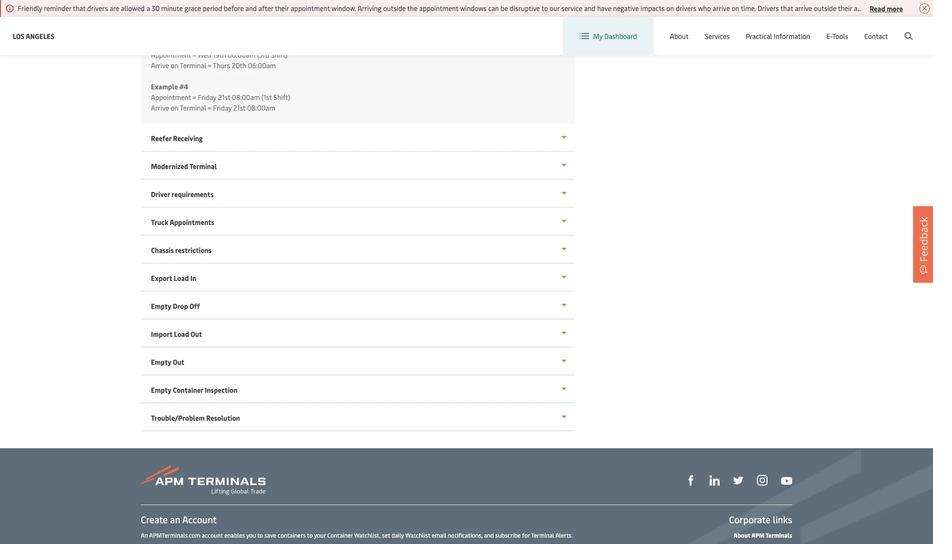 Task type: locate. For each thing, give the bounding box(es) containing it.
trouble/problem resolution
[[151, 414, 240, 423]]

on up example at the top left of page
[[171, 61, 179, 70]]

2 their from the left
[[839, 3, 853, 13]]

load inside dropdown button
[[174, 330, 189, 339]]

and left after
[[246, 3, 257, 13]]

1 horizontal spatial out
[[191, 330, 202, 339]]

about left switch
[[670, 31, 689, 41]]

1 vertical spatial load
[[174, 330, 189, 339]]

that right drivers
[[781, 3, 794, 13]]

1 vertical spatial wed
[[198, 50, 211, 59]]

06:00am up 20th
[[228, 50, 256, 59]]

appointment
[[151, 8, 191, 17], [151, 50, 191, 59], [151, 93, 191, 102]]

1 vertical spatial (3rd
[[257, 50, 269, 59]]

0 vertical spatial 08:00am
[[232, 93, 260, 102]]

terminal inside example #4 appointment = friday 21st 08:00am (1st shift) arrive on terminal = friday 21st 08:00am
[[180, 103, 206, 112]]

0 horizontal spatial drivers
[[87, 3, 108, 13]]

03:00am right 18th
[[228, 8, 256, 17]]

practical information
[[746, 31, 811, 41]]

create right /
[[871, 25, 891, 34]]

empty out
[[151, 358, 184, 367]]

1 horizontal spatial 19th
[[228, 18, 241, 28]]

0 vertical spatial load
[[174, 274, 189, 283]]

2 vertical spatial shift)
[[274, 93, 290, 102]]

that right reminder
[[73, 3, 86, 13]]

(3rd
[[258, 8, 270, 17], [257, 50, 269, 59]]

appointment down example at the top left of page
[[151, 93, 191, 102]]

practical information button
[[746, 17, 811, 55]]

1 vertical spatial 19th
[[213, 50, 226, 59]]

or
[[368, 543, 373, 545]]

terminal up #4
[[180, 61, 206, 70]]

feedback
[[917, 217, 931, 262]]

account right an on the bottom left of the page
[[182, 514, 217, 527]]

load for import
[[174, 330, 189, 339]]

practical
[[746, 31, 773, 41]]

1 horizontal spatial their
[[839, 3, 853, 13]]

0 horizontal spatial that
[[73, 3, 86, 13]]

empty left drop
[[151, 302, 171, 311]]

1 horizontal spatial account
[[892, 25, 917, 34]]

friday
[[198, 93, 217, 102], [213, 103, 232, 112]]

0 horizontal spatial appointment
[[291, 3, 330, 13]]

(3rd inside the appointment = tues 18th 03:00am (3rd shift) arrive on terminal = wed 19th 03:00am
[[258, 8, 270, 17]]

to
[[542, 3, 548, 13], [257, 532, 263, 540], [307, 532, 313, 540], [505, 543, 511, 545]]

twitter image
[[734, 476, 744, 486]]

18th
[[213, 8, 227, 17]]

19th inside the appointment = tues 18th 03:00am (3rd shift) arrive on terminal = wed 19th 03:00am
[[228, 18, 241, 28]]

2 vertical spatial empty
[[151, 386, 171, 395]]

2 arrive from the top
[[151, 61, 169, 70]]

0 vertical spatial arrive
[[151, 18, 169, 28]]

terminal up requirements
[[190, 162, 217, 171]]

1 vertical spatial 03:00am
[[243, 18, 271, 28]]

0 vertical spatial container
[[173, 386, 203, 395]]

0 vertical spatial apm
[[752, 532, 765, 540]]

2 horizontal spatial and
[[584, 3, 596, 13]]

arrive up menu
[[795, 3, 813, 13]]

1 vertical spatial shift)
[[271, 50, 288, 59]]

you
[[246, 532, 256, 540], [204, 543, 214, 545]]

1 that from the left
[[73, 3, 86, 13]]

1 vertical spatial account
[[182, 514, 217, 527]]

create left an on the bottom left of the page
[[141, 514, 168, 527]]

account
[[202, 532, 223, 540], [441, 543, 462, 545]]

period
[[203, 3, 222, 13]]

0 horizontal spatial 19th
[[213, 50, 226, 59]]

empty for empty drop off
[[151, 302, 171, 311]]

2 empty from the top
[[151, 358, 171, 367]]

empty down empty out
[[151, 386, 171, 395]]

(3rd inside appointment = wed 19th 06:00am (3rd shift) arrive on terminal = thurs 20th 06:00am
[[257, 50, 269, 59]]

1 vertical spatial friday
[[213, 103, 232, 112]]

1 horizontal spatial about
[[734, 532, 751, 540]]

outside left the
[[383, 3, 406, 13]]

outside up e-
[[814, 3, 837, 13]]

and up required
[[484, 532, 494, 540]]

my
[[594, 31, 603, 41]]

1 vertical spatial empty
[[151, 358, 171, 367]]

2 vertical spatial appointment
[[151, 93, 191, 102]]

shift) for 06:00am
[[271, 50, 288, 59]]

terminals
[[766, 532, 793, 540], [414, 543, 440, 545]]

close alert image
[[920, 3, 930, 14]]

0 vertical spatial an
[[141, 532, 148, 540]]

shift) inside the appointment = tues 18th 03:00am (3rd shift) arrive on terminal = wed 19th 03:00am
[[271, 8, 288, 17]]

0 horizontal spatial about
[[670, 31, 689, 41]]

06:00am right 20th
[[248, 61, 276, 70]]

negative
[[613, 3, 639, 13]]

read
[[870, 4, 886, 13]]

1 horizontal spatial 21st
[[233, 103, 246, 112]]

0 horizontal spatial create
[[141, 514, 168, 527]]

1 vertical spatial out
[[173, 358, 184, 367]]

1 vertical spatial you
[[204, 543, 214, 545]]

2 horizontal spatial appointment
[[854, 3, 894, 13]]

1 vertical spatial about
[[734, 532, 751, 540]]

0 vertical spatial account
[[202, 532, 223, 540]]

0 horizontal spatial account
[[182, 514, 217, 527]]

account left is
[[441, 543, 462, 545]]

3 appointment from the top
[[151, 93, 191, 102]]

20th
[[232, 61, 247, 70]]

2 that from the left
[[781, 3, 794, 13]]

my dashboard button
[[580, 17, 637, 55]]

0 horizontal spatial apm
[[400, 543, 413, 545]]

load left in
[[174, 274, 189, 283]]

0 horizontal spatial their
[[275, 3, 289, 13]]

0 vertical spatial you
[[246, 532, 256, 540]]

2 appointment from the top
[[151, 50, 191, 59]]

1 appointment from the left
[[291, 3, 330, 13]]

0 vertical spatial wed
[[213, 18, 226, 28]]

appointment right a
[[151, 8, 191, 17]]

wed inside appointment = wed 19th 06:00am (3rd shift) arrive on terminal = thurs 20th 06:00am
[[198, 50, 211, 59]]

0 vertical spatial 19th
[[228, 18, 241, 28]]

appointment inside the appointment = tues 18th 03:00am (3rd shift) arrive on terminal = wed 19th 03:00am
[[151, 8, 191, 17]]

19th up thurs
[[213, 50, 226, 59]]

1 vertical spatial apm
[[400, 543, 413, 545]]

about for about apm terminals
[[734, 532, 751, 540]]

appointment up example at the top left of page
[[151, 50, 191, 59]]

0 vertical spatial out
[[191, 330, 202, 339]]

arrive down the 30
[[151, 18, 169, 28]]

trouble/problem resolution button
[[141, 404, 575, 432]]

wed
[[213, 18, 226, 28], [198, 50, 211, 59]]

2 drivers from the left
[[676, 3, 697, 13]]

0 vertical spatial shift)
[[271, 8, 288, 17]]

who
[[698, 3, 711, 13]]

06:00am
[[228, 50, 256, 59], [248, 61, 276, 70]]

19th down before
[[228, 18, 241, 28]]

terminal left alerts on the bottom left
[[141, 543, 164, 545]]

to down subscribe
[[505, 543, 511, 545]]

container inside an apmterminals.com account enables you to save containers to your container watchlist, set daily watchlist email notifications, and subscribe for terminal alerts. terminal alerts provide you with real-time, personalised operational updates via sms or email. an apm terminals account is also required to manage truc
[[327, 532, 353, 540]]

03:00am
[[228, 8, 256, 17], [243, 18, 271, 28]]

1 horizontal spatial arrive
[[795, 3, 813, 13]]

0 vertical spatial about
[[670, 31, 689, 41]]

account down window
[[892, 25, 917, 34]]

1 vertical spatial 08:00am
[[247, 103, 275, 112]]

08:00am left (1st
[[232, 93, 260, 102]]

2 outside from the left
[[814, 3, 837, 13]]

0 vertical spatial 03:00am
[[228, 8, 256, 17]]

1 horizontal spatial and
[[484, 532, 494, 540]]

daily
[[392, 532, 404, 540]]

reminder
[[44, 3, 71, 13]]

an down daily
[[392, 543, 399, 545]]

to up "operational"
[[307, 532, 313, 540]]

arrive inside the appointment = tues 18th 03:00am (3rd shift) arrive on terminal = wed 19th 03:00am
[[151, 18, 169, 28]]

08:00am
[[232, 93, 260, 102], [247, 103, 275, 112]]

allowed
[[121, 3, 145, 13]]

create an account
[[141, 514, 217, 527]]

about down corporate
[[734, 532, 751, 540]]

resolution
[[206, 414, 240, 423]]

appointment up login / create account link
[[854, 3, 894, 13]]

appointment = tues 18th 03:00am (3rd shift) arrive on terminal = wed 19th 03:00am
[[151, 8, 288, 28]]

apm down corporate links
[[752, 532, 765, 540]]

shift) inside appointment = wed 19th 06:00am (3rd shift) arrive on terminal = thurs 20th 06:00am
[[271, 50, 288, 59]]

1 horizontal spatial account
[[441, 543, 462, 545]]

1 vertical spatial appointment
[[151, 50, 191, 59]]

instagram image
[[758, 476, 768, 487]]

1 horizontal spatial wed
[[213, 18, 226, 28]]

0 vertical spatial (3rd
[[258, 8, 270, 17]]

1 their from the left
[[275, 3, 289, 13]]

terminal down 'grace'
[[180, 18, 206, 28]]

login
[[849, 25, 865, 34]]

1 horizontal spatial outside
[[814, 3, 837, 13]]

appointment right the
[[419, 3, 459, 13]]

arrive for appointment = tues 18th 03:00am (3rd shift) arrive on terminal = wed 19th 03:00am
[[151, 18, 169, 28]]

arrive up example at the top left of page
[[151, 61, 169, 70]]

can
[[489, 3, 499, 13]]

0 horizontal spatial terminals
[[414, 543, 440, 545]]

0 horizontal spatial outside
[[383, 3, 406, 13]]

also
[[469, 543, 480, 545]]

arrive down example at the top left of page
[[151, 103, 169, 112]]

via
[[345, 543, 353, 545]]

1 empty from the top
[[151, 302, 171, 311]]

empty for empty container inspection
[[151, 386, 171, 395]]

load right import
[[174, 330, 189, 339]]

1 horizontal spatial drivers
[[676, 3, 697, 13]]

0 horizontal spatial 21st
[[218, 93, 230, 102]]

empty down import
[[151, 358, 171, 367]]

1 vertical spatial an
[[392, 543, 399, 545]]

1 vertical spatial container
[[327, 532, 353, 540]]

1 horizontal spatial apm
[[752, 532, 765, 540]]

notifications,
[[448, 532, 483, 540]]

1 horizontal spatial an
[[392, 543, 399, 545]]

their up login
[[839, 3, 853, 13]]

0 horizontal spatial account
[[202, 532, 223, 540]]

empty container inspection button
[[141, 376, 575, 404]]

apm
[[752, 532, 765, 540], [400, 543, 413, 545]]

you up time,
[[246, 532, 256, 540]]

08:00am down (1st
[[247, 103, 275, 112]]

drivers left are
[[87, 3, 108, 13]]

1 vertical spatial arrive
[[151, 61, 169, 70]]

1 (3rd from the top
[[258, 8, 270, 17]]

0 vertical spatial empty
[[151, 302, 171, 311]]

containers
[[278, 532, 306, 540]]

1 horizontal spatial that
[[781, 3, 794, 13]]

(3rd for 06:00am
[[257, 50, 269, 59]]

1 vertical spatial create
[[141, 514, 168, 527]]

03:00am down after
[[243, 18, 271, 28]]

their right after
[[275, 3, 289, 13]]

load inside dropdown button
[[174, 274, 189, 283]]

on down minute
[[171, 18, 179, 28]]

wed down 18th
[[213, 18, 226, 28]]

0 vertical spatial terminals
[[766, 532, 793, 540]]

container up updates
[[327, 532, 353, 540]]

import
[[151, 330, 173, 339]]

on right impacts
[[667, 3, 674, 13]]

an left apmterminals.com
[[141, 532, 148, 540]]

appointment
[[291, 3, 330, 13], [419, 3, 459, 13], [854, 3, 894, 13]]

container up trouble/problem resolution
[[173, 386, 203, 395]]

arrive inside example #4 appointment = friday 21st 08:00am (1st shift) arrive on terminal = friday 21st 08:00am
[[151, 103, 169, 112]]

arrive inside appointment = wed 19th 06:00am (3rd shift) arrive on terminal = thurs 20th 06:00am
[[151, 61, 169, 70]]

los angeles
[[13, 31, 55, 41]]

1 appointment from the top
[[151, 8, 191, 17]]

and
[[246, 3, 257, 13], [584, 3, 596, 13], [484, 532, 494, 540]]

1 vertical spatial terminals
[[414, 543, 440, 545]]

corporate links
[[729, 514, 793, 527]]

truck appointments
[[151, 218, 214, 227]]

=
[[193, 8, 196, 17], [208, 18, 211, 28], [193, 50, 196, 59], [208, 61, 211, 70], [193, 93, 196, 102], [208, 103, 211, 112]]

terminals inside an apmterminals.com account enables you to save containers to your container watchlist, set daily watchlist email notifications, and subscribe for terminal alerts. terminal alerts provide you with real-time, personalised operational updates via sms or email. an apm terminals account is also required to manage truc
[[414, 543, 440, 545]]

0 vertical spatial appointment
[[151, 8, 191, 17]]

out down "import load out"
[[173, 358, 184, 367]]

on
[[667, 3, 674, 13], [732, 3, 740, 13], [171, 18, 179, 28], [171, 61, 179, 70], [171, 103, 179, 112]]

drivers left who
[[676, 3, 697, 13]]

appointment inside appointment = wed 19th 06:00am (3rd shift) arrive on terminal = thurs 20th 06:00am
[[151, 50, 191, 59]]

terminal inside appointment = wed 19th 06:00am (3rd shift) arrive on terminal = thurs 20th 06:00am
[[180, 61, 206, 70]]

linkedin__x28_alt_x29__3_ link
[[710, 475, 720, 486]]

export load in button
[[141, 264, 575, 292]]

account
[[892, 25, 917, 34], [182, 514, 217, 527]]

2 vertical spatial arrive
[[151, 103, 169, 112]]

terminal right for
[[531, 532, 555, 540]]

linkedin image
[[710, 476, 720, 486]]

driver requirements
[[151, 190, 214, 199]]

0 horizontal spatial wed
[[198, 50, 211, 59]]

facebook image
[[686, 476, 696, 486]]

terminals down links
[[766, 532, 793, 540]]

requirements
[[172, 190, 214, 199]]

arriving
[[358, 3, 382, 13]]

youtube image
[[782, 478, 793, 485]]

1 vertical spatial account
[[441, 543, 462, 545]]

provide
[[183, 543, 203, 545]]

e-
[[827, 31, 833, 41]]

arrive right who
[[713, 3, 730, 13]]

1 arrive from the top
[[151, 18, 169, 28]]

and left have
[[584, 3, 596, 13]]

appointment = wed 19th 06:00am (3rd shift) arrive on terminal = thurs 20th 06:00am
[[151, 50, 288, 70]]

1 horizontal spatial create
[[871, 25, 891, 34]]

shift)
[[271, 8, 288, 17], [271, 50, 288, 59], [274, 93, 290, 102]]

0 horizontal spatial arrive
[[713, 3, 730, 13]]

3 empty from the top
[[151, 386, 171, 395]]

my dashboard
[[594, 31, 637, 41]]

to left 'save'
[[257, 532, 263, 540]]

reefer receiving button
[[141, 124, 575, 152]]

0 vertical spatial account
[[892, 25, 917, 34]]

0 horizontal spatial container
[[173, 386, 203, 395]]

1 horizontal spatial container
[[327, 532, 353, 540]]

time,
[[241, 543, 254, 545]]

arrive
[[151, 18, 169, 28], [151, 61, 169, 70], [151, 103, 169, 112]]

account up with
[[202, 532, 223, 540]]

1 horizontal spatial appointment
[[419, 3, 459, 13]]

terminal down #4
[[180, 103, 206, 112]]

disruptive
[[510, 3, 540, 13]]

contact
[[865, 31, 889, 41]]

container inside dropdown button
[[173, 386, 203, 395]]

an
[[141, 532, 148, 540], [392, 543, 399, 545]]

driver requirements button
[[141, 180, 575, 208]]

3 arrive from the top
[[151, 103, 169, 112]]

restrictions
[[175, 246, 212, 255]]

appointment left window. on the top of page
[[291, 3, 330, 13]]

tues
[[198, 8, 212, 17]]

2 (3rd from the top
[[257, 50, 269, 59]]

and inside an apmterminals.com account enables you to save containers to your container watchlist, set daily watchlist email notifications, and subscribe for terminal alerts. terminal alerts provide you with real-time, personalised operational updates via sms or email. an apm terminals account is also required to manage truc
[[484, 532, 494, 540]]

terminals down the watchlist
[[414, 543, 440, 545]]

you left with
[[204, 543, 214, 545]]

on down example at the top left of page
[[171, 103, 179, 112]]

1 horizontal spatial you
[[246, 532, 256, 540]]

out down off
[[191, 330, 202, 339]]

wed down the appointment = tues 18th 03:00am (3rd shift) arrive on terminal = wed 19th 03:00am
[[198, 50, 211, 59]]

information
[[774, 31, 811, 41]]

1 horizontal spatial terminals
[[766, 532, 793, 540]]

fill 44 link
[[734, 475, 744, 486]]

apm down daily
[[400, 543, 413, 545]]

windows
[[460, 3, 487, 13]]



Task type: describe. For each thing, give the bounding box(es) containing it.
0 vertical spatial friday
[[198, 93, 217, 102]]

friendly reminder that drivers are allowed a 30 minute grace period before and after their appointment window. arriving outside the appointment windows can be disruptive to our service and have negative impacts on drivers who arrive on time. drivers that arrive outside their appointment window will b
[[18, 3, 934, 13]]

are
[[110, 3, 119, 13]]

2 arrive from the left
[[795, 3, 813, 13]]

time.
[[741, 3, 756, 13]]

reefer receiving
[[151, 134, 203, 143]]

1 arrive from the left
[[713, 3, 730, 13]]

export
[[151, 274, 172, 283]]

dashboard
[[605, 31, 637, 41]]

appointment for appointment = tues 18th 03:00am (3rd shift) arrive on terminal = wed 19th 03:00am
[[151, 8, 191, 17]]

alerts
[[165, 543, 181, 545]]

to left our
[[542, 3, 548, 13]]

save
[[265, 532, 276, 540]]

empty drop off button
[[141, 292, 575, 320]]

global
[[770, 25, 790, 34]]

real-
[[228, 543, 241, 545]]

on inside example #4 appointment = friday 21st 08:00am (1st shift) arrive on terminal = friday 21st 08:00am
[[171, 103, 179, 112]]

global menu button
[[751, 17, 817, 42]]

e-tools button
[[827, 17, 849, 55]]

window
[[895, 3, 919, 13]]

drivers
[[758, 3, 779, 13]]

your
[[314, 532, 326, 540]]

instagram link
[[758, 475, 768, 487]]

0 vertical spatial 21st
[[218, 93, 230, 102]]

a
[[146, 3, 150, 13]]

manage
[[512, 543, 534, 545]]

the
[[408, 3, 418, 13]]

updates
[[323, 543, 344, 545]]

apmt footer logo image
[[141, 466, 266, 496]]

watchlist
[[406, 532, 431, 540]]

operational
[[291, 543, 321, 545]]

example
[[151, 82, 178, 91]]

arrive for appointment = wed 19th 06:00am (3rd shift) arrive on terminal = thurs 20th 06:00am
[[151, 61, 169, 70]]

shift) for 03:00am
[[271, 8, 288, 17]]

1 vertical spatial 21st
[[233, 103, 246, 112]]

0 horizontal spatial you
[[204, 543, 214, 545]]

on inside appointment = wed 19th 06:00am (3rd shift) arrive on terminal = thurs 20th 06:00am
[[171, 61, 179, 70]]

an
[[170, 514, 180, 527]]

los angeles link
[[13, 31, 55, 41]]

0 vertical spatial create
[[871, 25, 891, 34]]

30
[[152, 3, 160, 13]]

corporate
[[729, 514, 771, 527]]

our
[[550, 3, 560, 13]]

friendly
[[18, 3, 42, 13]]

terminal inside the appointment = tues 18th 03:00am (3rd shift) arrive on terminal = wed 19th 03:00am
[[180, 18, 206, 28]]

modernized terminal button
[[141, 152, 575, 180]]

after
[[259, 3, 273, 13]]

(3rd for 03:00am
[[258, 8, 270, 17]]

0 vertical spatial 06:00am
[[228, 50, 256, 59]]

appointment for appointment = wed 19th 06:00am (3rd shift) arrive on terminal = thurs 20th 06:00am
[[151, 50, 191, 59]]

on left time.
[[732, 3, 740, 13]]

receiving
[[173, 134, 203, 143]]

load for export
[[174, 274, 189, 283]]

minute
[[161, 3, 183, 13]]

empty out button
[[141, 348, 575, 376]]

/
[[867, 25, 870, 34]]

shape link
[[686, 475, 696, 486]]

truck appointments button
[[141, 208, 575, 236]]

0 horizontal spatial an
[[141, 532, 148, 540]]

0 horizontal spatial and
[[246, 3, 257, 13]]

services button
[[705, 17, 730, 55]]

modernized terminal
[[151, 162, 217, 171]]

menu
[[791, 25, 809, 34]]

wed inside the appointment = tues 18th 03:00am (3rd shift) arrive on terminal = wed 19th 03:00am
[[213, 18, 226, 28]]

0 horizontal spatial out
[[173, 358, 184, 367]]

alerts.
[[556, 532, 573, 540]]

1 drivers from the left
[[87, 3, 108, 13]]

export load in
[[151, 274, 196, 283]]

about apm terminals link
[[734, 532, 793, 540]]

login / create account link
[[833, 17, 917, 42]]

terminal inside modernized terminal dropdown button
[[190, 162, 217, 171]]

about for about
[[670, 31, 689, 41]]

about apm terminals
[[734, 532, 793, 540]]

switch location
[[695, 25, 743, 34]]

contact button
[[865, 17, 889, 55]]

appointments
[[170, 218, 214, 227]]

chassis restrictions button
[[141, 236, 575, 264]]

required
[[482, 543, 504, 545]]

on inside the appointment = tues 18th 03:00am (3rd shift) arrive on terminal = wed 19th 03:00am
[[171, 18, 179, 28]]

b
[[933, 3, 934, 13]]

los
[[13, 31, 24, 41]]

about button
[[670, 17, 689, 55]]

apm inside an apmterminals.com account enables you to save containers to your container watchlist, set daily watchlist email notifications, and subscribe for terminal alerts. terminal alerts provide you with real-time, personalised operational updates via sms or email. an apm terminals account is also required to manage truc
[[400, 543, 413, 545]]

19th inside appointment = wed 19th 06:00am (3rd shift) arrive on terminal = thurs 20th 06:00am
[[213, 50, 226, 59]]

appointment inside example #4 appointment = friday 21st 08:00am (1st shift) arrive on terminal = friday 21st 08:00am
[[151, 93, 191, 102]]

1 outside from the left
[[383, 3, 406, 13]]

location
[[717, 25, 743, 34]]

have
[[597, 3, 612, 13]]

impacts
[[641, 3, 665, 13]]

set
[[382, 532, 390, 540]]

3 appointment from the left
[[854, 3, 894, 13]]

personalised
[[255, 543, 289, 545]]

empty for empty out
[[151, 358, 171, 367]]

will
[[920, 3, 931, 13]]

#4
[[180, 82, 188, 91]]

with
[[215, 543, 227, 545]]

e-tools
[[827, 31, 849, 41]]

chassis restrictions
[[151, 246, 212, 255]]

switch
[[695, 25, 715, 34]]

apmterminals.com
[[149, 532, 200, 540]]

you tube link
[[782, 476, 793, 486]]

truck
[[151, 218, 168, 227]]

email
[[432, 532, 447, 540]]

is
[[464, 543, 468, 545]]

inspection
[[205, 386, 238, 395]]

empty container inspection
[[151, 386, 238, 395]]

be
[[501, 3, 508, 13]]

switch location button
[[681, 25, 743, 34]]

2 appointment from the left
[[419, 3, 459, 13]]

grace
[[185, 3, 201, 13]]

shift) inside example #4 appointment = friday 21st 08:00am (1st shift) arrive on terminal = friday 21st 08:00am
[[274, 93, 290, 102]]

example #4 appointment = friday 21st 08:00am (1st shift) arrive on terminal = friday 21st 08:00am
[[151, 82, 290, 112]]

1 vertical spatial 06:00am
[[248, 61, 276, 70]]

modernized
[[151, 162, 188, 171]]



Task type: vqa. For each thing, say whether or not it's contained in the screenshot.
19th inside Appointment = Tues 18th 03:00am (3rd Shift) Arrive on Terminal = Wed 19th 03:00am
yes



